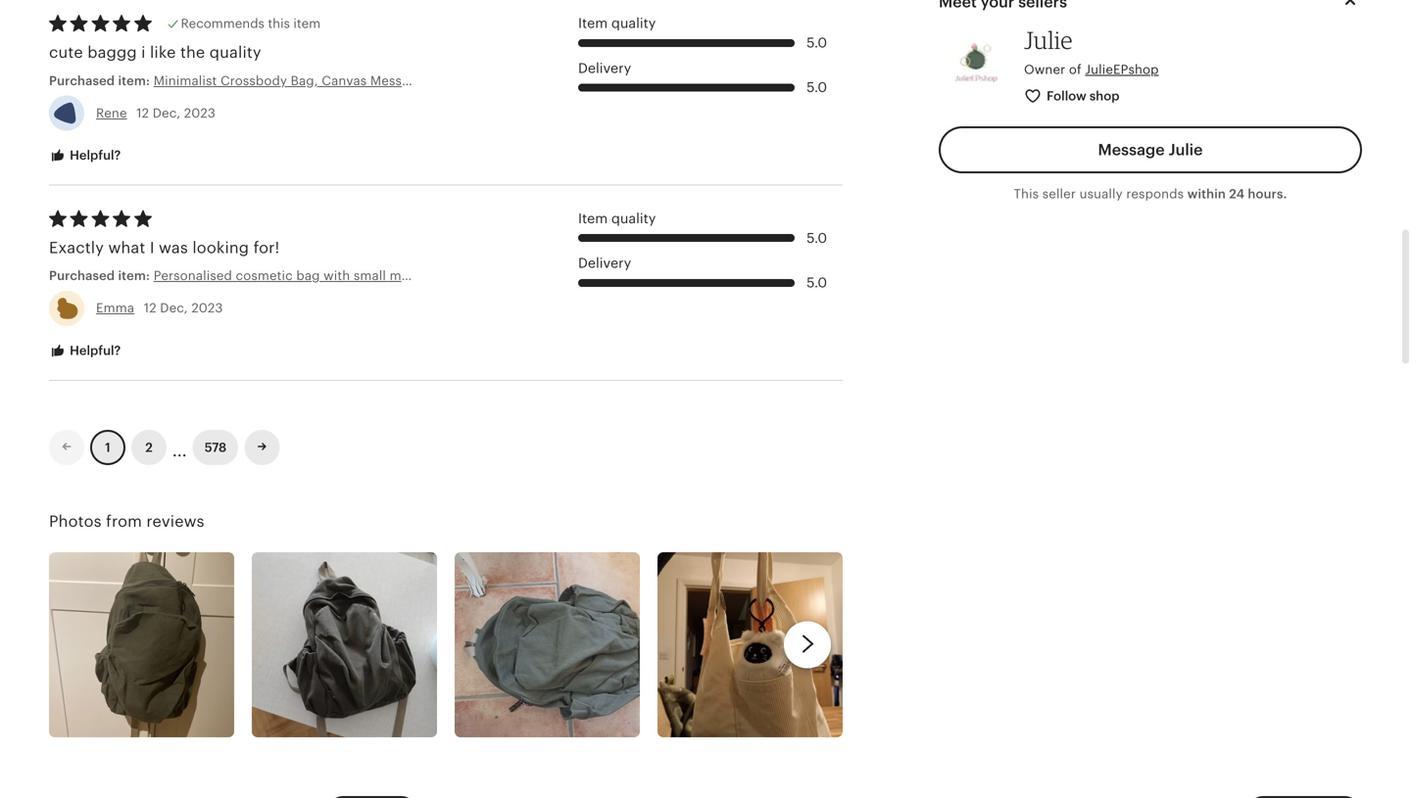 Task type: vqa. For each thing, say whether or not it's contained in the screenshot.
first Helpful? from the bottom
yes



Task type: locate. For each thing, give the bounding box(es) containing it.
0 vertical spatial helpful? button
[[34, 138, 136, 174]]

1 vertical spatial item quality
[[578, 211, 656, 226]]

2 purchased from the top
[[49, 269, 115, 283]]

julie
[[1024, 25, 1073, 54], [1169, 141, 1203, 159]]

reviews
[[146, 513, 205, 531]]

recommends this item
[[181, 16, 321, 31]]

this
[[268, 16, 290, 31]]

purchased down cute
[[49, 73, 115, 88]]

2 link
[[131, 430, 167, 466]]

helpful? button for exactly
[[34, 333, 136, 369]]

was
[[159, 239, 188, 257]]

exactly
[[49, 239, 104, 257]]

1 vertical spatial item:
[[118, 269, 150, 283]]

usually
[[1080, 187, 1123, 202]]

item for exactly what i was looking for!
[[578, 211, 608, 226]]

dec,
[[153, 106, 181, 120], [160, 301, 188, 316]]

2 helpful? from the top
[[67, 343, 121, 358]]

4 5.0 from the top
[[807, 275, 827, 291]]

0 vertical spatial item quality
[[578, 15, 656, 31]]

helpful? button for cute
[[34, 138, 136, 174]]

0 vertical spatial 2023
[[184, 106, 216, 120]]

purchased item:
[[49, 73, 154, 88], [49, 269, 154, 283]]

1 horizontal spatial julie
[[1169, 141, 1203, 159]]

what
[[108, 239, 146, 257]]

1 vertical spatial purchased item:
[[49, 269, 154, 283]]

2 item: from the top
[[118, 269, 150, 283]]

1 vertical spatial helpful? button
[[34, 333, 136, 369]]

julie up owner at the right of page
[[1024, 25, 1073, 54]]

follow shop link
[[1010, 78, 1136, 115]]

purchased down exactly
[[49, 269, 115, 283]]

2 item from the top
[[578, 211, 608, 226]]

purchased
[[49, 73, 115, 88], [49, 269, 115, 283]]

1 vertical spatial 2023
[[191, 301, 223, 316]]

owner
[[1024, 62, 1066, 77]]

helpful? down rene link on the left
[[67, 148, 121, 163]]

helpful?
[[67, 148, 121, 163], [67, 343, 121, 358]]

0 vertical spatial purchased
[[49, 73, 115, 88]]

1 vertical spatial dec,
[[160, 301, 188, 316]]

item: down i
[[118, 73, 150, 88]]

purchased item: for what
[[49, 269, 154, 283]]

quality
[[612, 15, 656, 31], [210, 44, 261, 61], [612, 211, 656, 226]]

julie up 'within'
[[1169, 141, 1203, 159]]

1 5.0 from the top
[[807, 35, 827, 51]]

1 purchased from the top
[[49, 73, 115, 88]]

1 helpful? from the top
[[67, 148, 121, 163]]

0 vertical spatial delivery
[[578, 60, 631, 76]]

delivery for for!
[[578, 255, 631, 271]]

1 vertical spatial delivery
[[578, 255, 631, 271]]

item for cute baggg i like the quality
[[578, 15, 608, 31]]

julie inside the julie owner of julieepshop
[[1024, 25, 1073, 54]]

item: for baggg
[[118, 73, 150, 88]]

1 item quality from the top
[[578, 15, 656, 31]]

578
[[205, 440, 227, 455]]

helpful? button
[[34, 138, 136, 174], [34, 333, 136, 369]]

rene 12 dec, 2023
[[96, 106, 216, 120]]

helpful? button down emma link
[[34, 333, 136, 369]]

follow
[[1047, 89, 1087, 103]]

item quality
[[578, 15, 656, 31], [578, 211, 656, 226]]

2023 down the
[[184, 106, 216, 120]]

0 vertical spatial julie
[[1024, 25, 1073, 54]]

purchased item: down baggg
[[49, 73, 154, 88]]

message julie button
[[939, 127, 1362, 174]]

item: for what
[[118, 269, 150, 283]]

578 link
[[193, 430, 238, 466]]

the
[[180, 44, 205, 61]]

julieepshop link
[[1085, 62, 1159, 77]]

1 vertical spatial item
[[578, 211, 608, 226]]

hours.
[[1248, 187, 1287, 202]]

2 vertical spatial quality
[[612, 211, 656, 226]]

1 vertical spatial julie
[[1169, 141, 1203, 159]]

1 vertical spatial 12
[[144, 301, 157, 316]]

1 vertical spatial quality
[[210, 44, 261, 61]]

2 delivery from the top
[[578, 255, 631, 271]]

1 item from the top
[[578, 15, 608, 31]]

julie image
[[939, 31, 1012, 104]]

item quality for exactly what i was looking for!
[[578, 211, 656, 226]]

purchased item: up emma link
[[49, 269, 154, 283]]

item
[[578, 15, 608, 31], [578, 211, 608, 226]]

2 helpful? button from the top
[[34, 333, 136, 369]]

0 vertical spatial purchased item:
[[49, 73, 154, 88]]

0 vertical spatial dec,
[[153, 106, 181, 120]]

1 item: from the top
[[118, 73, 150, 88]]

1 delivery from the top
[[578, 60, 631, 76]]

baggg
[[87, 44, 137, 61]]

dec, right emma
[[160, 301, 188, 316]]

like
[[150, 44, 176, 61]]

0 vertical spatial item
[[578, 15, 608, 31]]

message julie
[[1098, 141, 1203, 159]]

…
[[173, 433, 187, 462]]

5.0
[[807, 35, 827, 51], [807, 80, 827, 95], [807, 230, 827, 246], [807, 275, 827, 291]]

delivery
[[578, 60, 631, 76], [578, 255, 631, 271]]

1 purchased item: from the top
[[49, 73, 154, 88]]

item:
[[118, 73, 150, 88], [118, 269, 150, 283]]

exactly what i was looking for!
[[49, 239, 280, 257]]

1 helpful? button from the top
[[34, 138, 136, 174]]

message
[[1098, 141, 1165, 159]]

0 vertical spatial 12
[[136, 106, 149, 120]]

2023
[[184, 106, 216, 120], [191, 301, 223, 316]]

julie owner of julieepshop
[[1024, 25, 1159, 77]]

rene link
[[96, 106, 127, 120]]

helpful? button down rene link on the left
[[34, 138, 136, 174]]

2 purchased item: from the top
[[49, 269, 154, 283]]

dec, for was
[[160, 301, 188, 316]]

0 horizontal spatial julie
[[1024, 25, 1073, 54]]

i
[[141, 44, 146, 61]]

0 vertical spatial quality
[[612, 15, 656, 31]]

12 right rene
[[136, 106, 149, 120]]

12 right emma
[[144, 301, 157, 316]]

purchased item: for baggg
[[49, 73, 154, 88]]

2 item quality from the top
[[578, 211, 656, 226]]

12
[[136, 106, 149, 120], [144, 301, 157, 316]]

helpful? down emma link
[[67, 343, 121, 358]]

item: down what
[[118, 269, 150, 283]]

0 vertical spatial item:
[[118, 73, 150, 88]]

1 vertical spatial purchased
[[49, 269, 115, 283]]

1 vertical spatial helpful?
[[67, 343, 121, 358]]

3 5.0 from the top
[[807, 230, 827, 246]]

dec, right rene link on the left
[[153, 106, 181, 120]]

2023 for looking
[[191, 301, 223, 316]]

0 vertical spatial helpful?
[[67, 148, 121, 163]]

2023 down the looking
[[191, 301, 223, 316]]



Task type: describe. For each thing, give the bounding box(es) containing it.
item
[[293, 16, 321, 31]]

2 5.0 from the top
[[807, 80, 827, 95]]

quality for for!
[[612, 211, 656, 226]]

photos
[[49, 513, 102, 531]]

emma
[[96, 301, 134, 316]]

helpful? for cute
[[67, 148, 121, 163]]

this
[[1014, 187, 1039, 202]]

photos from reviews
[[49, 513, 205, 531]]

shop
[[1090, 89, 1120, 103]]

for!
[[253, 239, 280, 257]]

1
[[105, 440, 111, 455]]

12 for i
[[136, 106, 149, 120]]

quality for quality
[[612, 15, 656, 31]]

julieepshop
[[1085, 62, 1159, 77]]

follow shop
[[1047, 89, 1120, 103]]

this seller usually responds within 24 hours.
[[1014, 187, 1287, 202]]

emma link
[[96, 301, 134, 316]]

julie inside button
[[1169, 141, 1203, 159]]

delivery for quality
[[578, 60, 631, 76]]

12 for i
[[144, 301, 157, 316]]

24
[[1229, 187, 1245, 202]]

2023 for the
[[184, 106, 216, 120]]

responds
[[1126, 187, 1184, 202]]

item quality for cute baggg i like the quality
[[578, 15, 656, 31]]

of
[[1069, 62, 1082, 77]]

rene
[[96, 106, 127, 120]]

recommends
[[181, 16, 265, 31]]

from
[[106, 513, 142, 531]]

2
[[145, 440, 153, 455]]

cute baggg i like the quality
[[49, 44, 261, 61]]

within
[[1188, 187, 1226, 202]]

purchased for exactly
[[49, 269, 115, 283]]

cute
[[49, 44, 83, 61]]

dec, for like
[[153, 106, 181, 120]]

helpful? for exactly
[[67, 343, 121, 358]]

purchased for cute
[[49, 73, 115, 88]]

emma 12 dec, 2023
[[96, 301, 223, 316]]

seller
[[1043, 187, 1076, 202]]

looking
[[192, 239, 249, 257]]

i
[[150, 239, 154, 257]]

1 link
[[90, 430, 125, 466]]



